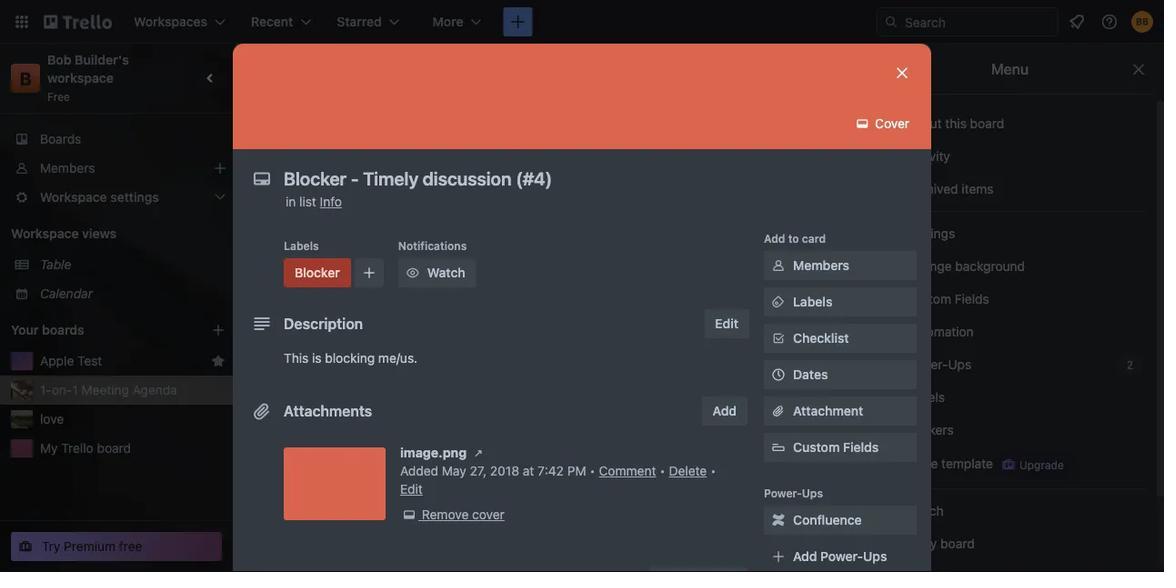 Task type: describe. For each thing, give the bounding box(es) containing it.
delete edit
[[400, 463, 707, 497]]

automation link
[[867, 317, 1146, 347]]

board right copy
[[941, 536, 975, 551]]

0 vertical spatial fields
[[955, 292, 989, 307]]

confluence
[[793, 513, 862, 528]]

delete
[[669, 463, 707, 478]]

to for use
[[295, 335, 307, 350]]

add for add
[[713, 403, 737, 418]]

add for add a card
[[284, 517, 308, 532]]

switch to… image
[[13, 13, 31, 31]]

to for card
[[788, 232, 799, 245]]

cover
[[472, 507, 505, 522]]

sm image for labels
[[878, 388, 896, 407]]

1 vertical spatial 1
[[72, 382, 78, 397]]

can
[[583, 340, 604, 355]]

b link
[[11, 64, 40, 93]]

apple
[[40, 353, 74, 368]]

add button
[[702, 397, 748, 426]]

search image
[[884, 15, 899, 29]]

changes.
[[638, 358, 691, 373]]

power- inside add power-ups link
[[821, 549, 863, 564]]

2
[[1127, 358, 1133, 371]]

0 horizontal spatial ups
[[802, 487, 823, 499]]

stickers link
[[867, 416, 1146, 445]]

feedback
[[903, 252, 958, 267]]

meeting
[[81, 382, 129, 397]]

comment link
[[599, 463, 656, 478]]

Search field
[[899, 8, 1058, 35]]

blocker blocker - timely discussion (#4)
[[266, 406, 455, 432]]

add a card
[[284, 517, 348, 532]]

added
[[400, 463, 438, 478]]

archived items link
[[867, 175, 1146, 204]]

2 vertical spatial color: red, title: "blocker" element
[[266, 405, 305, 418]]

2 horizontal spatial power-
[[907, 357, 948, 372]]

trello
[[61, 441, 93, 456]]

calendar link
[[40, 285, 226, 303]]

activity link
[[867, 142, 1146, 171]]

1-on-1 meeting agenda link
[[40, 381, 226, 399]]

upgrade
[[1020, 458, 1064, 471]]

views
[[82, 226, 116, 241]]

edit inside 'edit' "button"
[[715, 316, 739, 331]]

give
[[875, 252, 900, 267]]

2 horizontal spatial labels
[[903, 390, 945, 405]]

added may 27, 2018 at 7:42 pm
[[400, 463, 586, 478]]

can you please give feedback on the report? link
[[782, 251, 993, 287]]

workspace
[[47, 70, 114, 85]]

copy board link
[[867, 529, 1146, 558]]

make template
[[903, 456, 993, 471]]

on-
[[52, 382, 72, 397]]

sm image down edit 'link'
[[400, 506, 418, 524]]

bob builder's workspace link
[[47, 52, 132, 85]]

my trello board
[[40, 441, 131, 456]]

if
[[707, 340, 714, 355]]

sm image inside checklist link
[[769, 329, 788, 347]]

suggested
[[324, 499, 388, 514]]

1 vertical spatial color: red, title: "blocker" element
[[284, 258, 351, 287]]

watch inside button
[[427, 265, 465, 280]]

members for the bottommost members link
[[793, 258, 849, 273]]

1 vertical spatial custom
[[793, 440, 840, 455]]

image.png
[[400, 445, 467, 460]]

edit inside delete edit
[[400, 482, 423, 497]]

0 horizontal spatial fields
[[843, 440, 879, 455]]

discuss for can
[[782, 241, 823, 254]]

members for topmost members link
[[40, 161, 95, 176]]

1 horizontal spatial labels
[[793, 294, 833, 309]]

pm
[[567, 463, 586, 478]]

apple test
[[40, 353, 102, 368]]

about
[[907, 116, 942, 131]]

0 notifications image
[[1066, 11, 1088, 33]]

i think we can improve velocity if we make some tooling changes. link
[[524, 338, 735, 375]]

settings link
[[867, 219, 1146, 248]]

0 vertical spatial color: red, title: "blocker" element
[[524, 189, 564, 203]]

discuss discuss - suggested topic (#3)
[[266, 488, 449, 514]]

cover
[[872, 116, 910, 131]]

this inside about this board button
[[945, 116, 967, 131]]

- for timely
[[313, 417, 319, 432]]

a
[[311, 517, 318, 532]]

sm image for cover
[[853, 115, 872, 133]]

0 horizontal spatial power-ups
[[764, 487, 823, 499]]

card for add a card
[[322, 517, 348, 532]]

1 horizontal spatial ups
[[863, 549, 887, 564]]

custom fields button for menu
[[867, 285, 1146, 314]]

attachments
[[284, 402, 372, 420]]

bob
[[47, 52, 71, 67]]

my trello board link
[[40, 439, 226, 457]]

copy board
[[903, 536, 975, 551]]

checklist
[[793, 331, 849, 346]]

make
[[907, 456, 938, 471]]

apple test link
[[40, 352, 204, 370]]

table
[[40, 257, 71, 272]]

try premium free button
[[11, 532, 222, 561]]

create from template… image
[[466, 518, 480, 532]]

can
[[782, 252, 805, 267]]

sm image inside "watch" button
[[404, 264, 422, 282]]

change background
[[903, 259, 1025, 274]]

workspace
[[11, 226, 79, 241]]

1 we from the left
[[563, 340, 580, 355]]

settings
[[903, 226, 955, 241]]

1 vertical spatial members link
[[764, 251, 917, 280]]

1 vertical spatial labels link
[[867, 383, 1146, 412]]

how to use this board
[[266, 335, 394, 350]]

items
[[962, 181, 994, 196]]

discussion
[[365, 417, 427, 432]]

b
[[19, 67, 31, 89]]

change background link
[[867, 252, 1146, 281]]

0 vertical spatial labels
[[284, 239, 319, 252]]

table link
[[40, 256, 226, 274]]

velocity
[[658, 340, 703, 355]]

your boards with 4 items element
[[11, 319, 184, 341]]

0 vertical spatial power-ups
[[903, 357, 975, 372]]

dates
[[793, 367, 828, 382]]

add power-ups
[[793, 549, 887, 564]]

starred icon image
[[211, 354, 226, 368]]

notifications
[[398, 239, 467, 252]]

about this board
[[907, 116, 1004, 131]]

0 horizontal spatial custom fields
[[793, 440, 879, 455]]

info
[[320, 194, 342, 209]]

may
[[442, 463, 466, 478]]

7:42
[[538, 463, 564, 478]]



Task type: locate. For each thing, give the bounding box(es) containing it.
discuss for discuss
[[266, 488, 307, 500]]

0 horizontal spatial color: orange, title: "discuss" element
[[266, 487, 307, 500]]

0 vertical spatial members
[[40, 161, 95, 176]]

custom fields button down change background link on the top
[[867, 285, 1146, 314]]

1 vertical spatial custom fields button
[[764, 438, 917, 457]]

custom fields button for add to card
[[764, 438, 917, 457]]

remove cover link
[[400, 506, 505, 524]]

(#4)
[[430, 417, 455, 432]]

1 horizontal spatial to
[[788, 232, 799, 245]]

color: orange, title: "discuss" element up add a card
[[266, 487, 307, 500]]

create from template… image
[[724, 398, 739, 413]]

attachment
[[793, 403, 863, 418]]

sm image down checklist link
[[878, 356, 896, 374]]

activity
[[903, 149, 950, 164]]

add board image
[[211, 323, 226, 337]]

sm image for watch
[[878, 502, 896, 520]]

0 vertical spatial custom
[[906, 292, 951, 307]]

0 vertical spatial watch
[[427, 265, 465, 280]]

0 vertical spatial 1
[[313, 360, 318, 373]]

1 horizontal spatial custom
[[906, 292, 951, 307]]

to up this at the bottom left
[[295, 335, 307, 350]]

1 vertical spatial fields
[[843, 440, 879, 455]]

members
[[40, 161, 95, 176], [793, 258, 849, 273]]

i
[[524, 340, 527, 355]]

power- down automation
[[907, 357, 948, 372]]

1 vertical spatial members
[[793, 258, 849, 273]]

0 vertical spatial power-
[[907, 357, 948, 372]]

1 down attachments
[[313, 442, 318, 455]]

watch link
[[867, 497, 1146, 526]]

custom down attachment
[[793, 440, 840, 455]]

1 vertical spatial card
[[322, 517, 348, 532]]

1 vertical spatial -
[[315, 499, 321, 514]]

this is blocking me/us.
[[284, 351, 418, 366]]

about this board button
[[867, 109, 1146, 138]]

power-ups
[[903, 357, 975, 372], [764, 487, 823, 499]]

1 horizontal spatial power-ups
[[903, 357, 975, 372]]

sm image right attachment
[[878, 388, 896, 407]]

is
[[312, 351, 322, 366]]

color: orange, title: "discuss" element for can
[[782, 240, 823, 254]]

add to card
[[764, 232, 826, 245]]

discuss can you please give feedback on the report?
[[782, 241, 976, 286]]

think
[[531, 340, 560, 355]]

0 horizontal spatial labels
[[284, 239, 319, 252]]

use
[[310, 335, 331, 350]]

agenda
[[133, 382, 177, 397]]

test
[[77, 353, 102, 368]]

add inside button
[[284, 517, 308, 532]]

ups up confluence
[[802, 487, 823, 499]]

we up some
[[563, 340, 580, 355]]

this right about at the right of page
[[945, 116, 967, 131]]

0 horizontal spatial this
[[335, 335, 356, 350]]

builder's
[[75, 52, 129, 67]]

add
[[764, 232, 785, 245], [713, 403, 737, 418], [284, 517, 308, 532], [793, 549, 817, 564]]

2 we from the left
[[718, 340, 734, 355]]

0 horizontal spatial we
[[563, 340, 580, 355]]

sm image inside activity link
[[878, 147, 896, 166]]

to up can
[[788, 232, 799, 245]]

add power-ups link
[[764, 542, 917, 571]]

0 vertical spatial to
[[788, 232, 799, 245]]

1 right 1-
[[72, 382, 78, 397]]

2 vertical spatial labels
[[903, 390, 945, 405]]

dates button
[[764, 360, 917, 389]]

this up blocking
[[335, 335, 356, 350]]

remove
[[422, 507, 469, 522]]

add inside button
[[713, 403, 737, 418]]

0 vertical spatial card
[[802, 232, 826, 245]]

1 horizontal spatial members link
[[764, 251, 917, 280]]

primary element
[[0, 0, 1164, 44]]

labels down list
[[284, 239, 319, 252]]

bob builder (bobbuilder40) image
[[744, 89, 769, 115]]

sm image inside copy board link
[[878, 535, 896, 553]]

- for suggested
[[315, 499, 321, 514]]

1 vertical spatial custom fields
[[793, 440, 879, 455]]

board down love link
[[97, 441, 131, 456]]

ups down automation
[[948, 357, 972, 372]]

add down if at the bottom of the page
[[713, 403, 737, 418]]

custom fields down attachment button
[[793, 440, 879, 455]]

card
[[802, 232, 826, 245], [322, 517, 348, 532]]

add a card button
[[255, 510, 458, 539]]

0 horizontal spatial members
[[40, 161, 95, 176]]

members link
[[0, 154, 236, 183], [764, 251, 917, 280]]

color: orange, title: "discuss" element up the
[[782, 240, 823, 254]]

custom
[[906, 292, 951, 307], [793, 440, 840, 455]]

remove cover
[[422, 507, 505, 522]]

1 vertical spatial edit
[[400, 482, 423, 497]]

your
[[11, 322, 39, 337]]

sm image right confluence
[[878, 502, 896, 520]]

add for add to card
[[764, 232, 785, 245]]

power- down confluence
[[821, 549, 863, 564]]

0 vertical spatial ups
[[948, 357, 972, 372]]

discuss up "a"
[[266, 499, 311, 514]]

blocking
[[325, 351, 375, 366]]

board up activity link
[[970, 116, 1004, 131]]

edit button
[[704, 309, 749, 338]]

premium
[[64, 539, 116, 554]]

sm image for power-ups
[[878, 356, 896, 374]]

- inside the blocker blocker - timely discussion (#4)
[[313, 417, 319, 432]]

at
[[523, 463, 534, 478]]

comment
[[599, 463, 656, 478]]

make
[[524, 358, 555, 373]]

1 horizontal spatial watch
[[903, 503, 947, 518]]

fields down change background on the right
[[955, 292, 989, 307]]

discuss inside discuss can you please give feedback on the report?
[[782, 241, 823, 254]]

0 horizontal spatial card
[[322, 517, 348, 532]]

delete link
[[669, 463, 707, 478]]

stickers
[[903, 422, 954, 437]]

sm image inside stickers link
[[878, 421, 896, 439]]

1 right this at the bottom left
[[313, 360, 318, 373]]

custom down change
[[906, 292, 951, 307]]

1 horizontal spatial members
[[793, 258, 849, 273]]

archived
[[907, 181, 958, 196]]

copy
[[907, 536, 937, 551]]

tooling
[[594, 358, 634, 373]]

how to use this board link
[[266, 334, 469, 352]]

card right "a"
[[322, 517, 348, 532]]

0 horizontal spatial watch
[[427, 265, 465, 280]]

love link
[[40, 410, 226, 428]]

- left the timely
[[313, 417, 319, 432]]

board inside button
[[970, 116, 1004, 131]]

this inside the how to use this board link
[[335, 335, 356, 350]]

boards
[[40, 131, 81, 146]]

2 horizontal spatial ups
[[948, 357, 972, 372]]

discuss - suggested topic (#3) link
[[266, 498, 469, 516]]

2 vertical spatial 1
[[313, 442, 318, 455]]

custom fields button down attachment button
[[764, 438, 917, 457]]

0 horizontal spatial custom
[[793, 440, 840, 455]]

color: orange, title: "discuss" element
[[782, 240, 823, 254], [266, 487, 307, 500]]

board up 'me/us.'
[[360, 335, 394, 350]]

0 vertical spatial color: orange, title: "discuss" element
[[782, 240, 823, 254]]

sm image inside cover link
[[853, 115, 872, 133]]

ups left copy
[[863, 549, 887, 564]]

fields down attachment button
[[843, 440, 879, 455]]

1 horizontal spatial edit
[[715, 316, 739, 331]]

0 vertical spatial members link
[[0, 154, 236, 183]]

labels up stickers
[[903, 390, 945, 405]]

your boards
[[11, 322, 84, 337]]

1 vertical spatial power-ups
[[764, 487, 823, 499]]

info link
[[320, 194, 342, 209]]

sm image left about at the right of page
[[853, 115, 872, 133]]

labels down the report?
[[793, 294, 833, 309]]

1 vertical spatial watch
[[903, 503, 947, 518]]

add left "a"
[[284, 517, 308, 532]]

calendar
[[40, 286, 93, 301]]

bob builder (bobbuilder40) image
[[1131, 11, 1153, 33]]

power-ups down automation
[[903, 357, 975, 372]]

add down confluence
[[793, 549, 817, 564]]

card up you on the right top of page
[[802, 232, 826, 245]]

custom fields up automation
[[906, 292, 989, 307]]

boards
[[42, 322, 84, 337]]

try
[[42, 539, 60, 554]]

create board or workspace image
[[509, 13, 527, 31]]

add up can
[[764, 232, 785, 245]]

we right if at the bottom of the page
[[718, 340, 734, 355]]

1 horizontal spatial color: orange, title: "discuss" element
[[782, 240, 823, 254]]

1 horizontal spatial fields
[[955, 292, 989, 307]]

0 vertical spatial custom fields
[[906, 292, 989, 307]]

cover link
[[848, 109, 920, 138]]

bob builder's workspace free
[[47, 52, 132, 103]]

boards link
[[0, 125, 236, 154]]

archived items
[[903, 181, 994, 196]]

list
[[299, 194, 316, 209]]

1 vertical spatial labels
[[793, 294, 833, 309]]

0 horizontal spatial members link
[[0, 154, 236, 183]]

card for add to card
[[802, 232, 826, 245]]

1 vertical spatial power-
[[764, 487, 802, 499]]

0 vertical spatial -
[[313, 417, 319, 432]]

description
[[284, 315, 363, 332]]

1 horizontal spatial card
[[802, 232, 826, 245]]

0 vertical spatial custom fields button
[[867, 285, 1146, 314]]

- up add a card
[[315, 499, 321, 514]]

0 horizontal spatial edit
[[400, 482, 423, 497]]

1 vertical spatial ups
[[802, 487, 823, 499]]

blocker
[[524, 190, 564, 203], [295, 265, 340, 280], [266, 406, 305, 418], [266, 417, 310, 432]]

discuss up add a card
[[266, 488, 307, 500]]

color: red, title: "blocker" element
[[524, 189, 564, 203], [284, 258, 351, 287], [266, 405, 305, 418]]

discuss up the
[[782, 241, 823, 254]]

1 horizontal spatial custom fields
[[906, 292, 989, 307]]

1 horizontal spatial we
[[718, 340, 734, 355]]

0 vertical spatial this
[[945, 116, 967, 131]]

0 horizontal spatial power-
[[764, 487, 802, 499]]

0 vertical spatial labels link
[[764, 287, 917, 317]]

labels link down the report?
[[764, 287, 917, 317]]

free
[[47, 90, 70, 103]]

card inside button
[[322, 517, 348, 532]]

2 vertical spatial ups
[[863, 549, 887, 564]]

labels link up stickers link
[[867, 383, 1146, 412]]

checklist link
[[764, 324, 917, 353]]

1 horizontal spatial power-
[[821, 549, 863, 564]]

discuss
[[782, 241, 823, 254], [266, 488, 307, 500], [266, 499, 311, 514]]

blocker - timely discussion (#4) link
[[266, 416, 469, 434]]

power-ups up confluence
[[764, 487, 823, 499]]

2 vertical spatial power-
[[821, 549, 863, 564]]

0 horizontal spatial to
[[295, 335, 307, 350]]

how
[[266, 335, 292, 350]]

add for add power-ups
[[793, 549, 817, 564]]

power- up confluence
[[764, 487, 802, 499]]

color: orange, title: "discuss" element for discuss
[[266, 487, 307, 500]]

watch
[[427, 265, 465, 280], [903, 503, 947, 518]]

1 vertical spatial this
[[335, 335, 356, 350]]

some
[[559, 358, 591, 373]]

watch down notifications
[[427, 265, 465, 280]]

sm image inside watch link
[[878, 502, 896, 520]]

sm image down add power-ups in the bottom right of the page
[[878, 568, 896, 572]]

1 vertical spatial color: orange, title: "discuss" element
[[266, 487, 307, 500]]

change
[[907, 259, 952, 274]]

None text field
[[275, 162, 875, 195]]

workspace views
[[11, 226, 116, 241]]

watch up copy
[[903, 503, 947, 518]]

sm image inside members link
[[769, 256, 788, 275]]

- inside discuss discuss - suggested topic (#3)
[[315, 499, 321, 514]]

free
[[119, 539, 142, 554]]

0 vertical spatial edit
[[715, 316, 739, 331]]

i think we can improve velocity if we make some tooling changes.
[[524, 340, 734, 373]]

sm image
[[853, 115, 872, 133], [878, 356, 896, 374], [878, 388, 896, 407], [878, 502, 896, 520], [400, 506, 418, 524], [878, 568, 896, 572]]

please
[[833, 252, 872, 267]]

in
[[286, 194, 296, 209]]

1 vertical spatial to
[[295, 335, 307, 350]]

sm image
[[627, 87, 653, 113], [878, 147, 896, 166], [769, 256, 788, 275], [404, 264, 422, 282], [769, 293, 788, 311], [769, 329, 788, 347], [878, 421, 896, 439], [469, 444, 488, 462], [878, 454, 896, 472], [769, 511, 788, 529], [878, 535, 896, 553]]

open information menu image
[[1101, 13, 1119, 31]]

1 horizontal spatial this
[[945, 116, 967, 131]]

love
[[40, 412, 64, 427]]

topic
[[391, 499, 420, 514]]



Task type: vqa. For each thing, say whether or not it's contained in the screenshot.
give
yes



